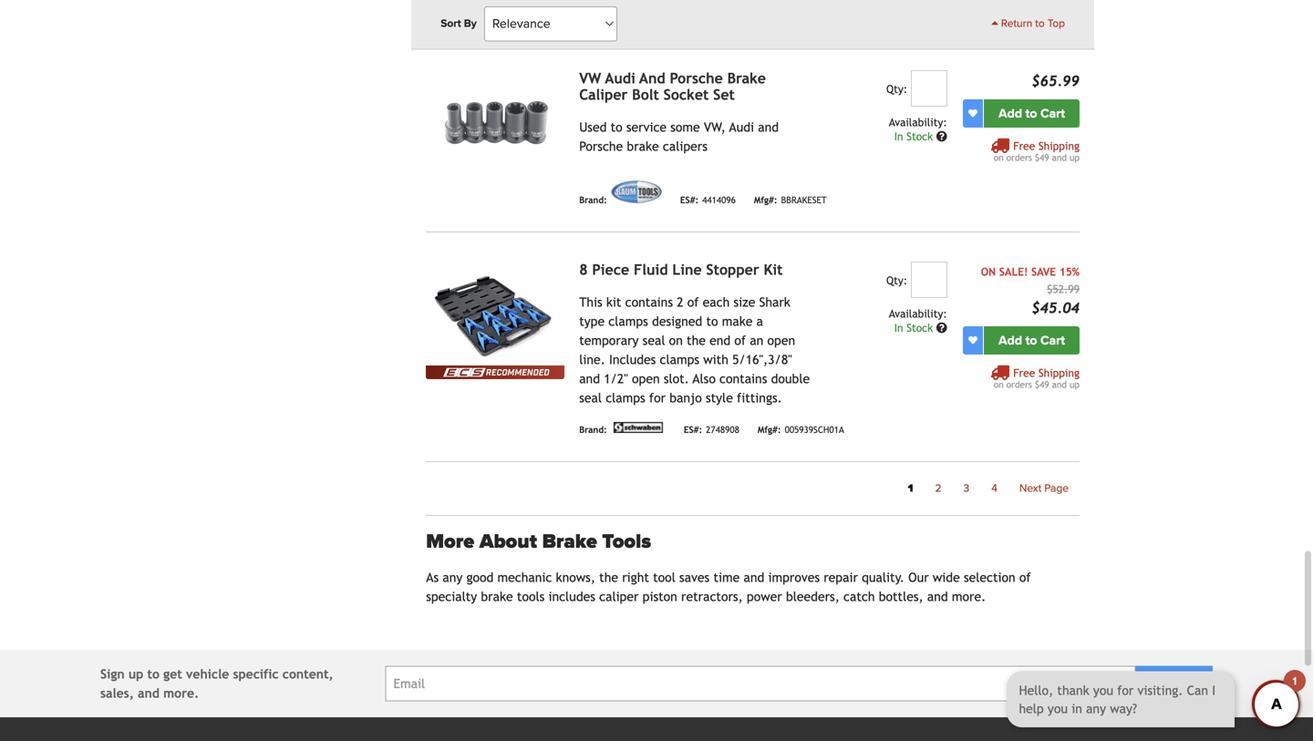 Task type: locate. For each thing, give the bounding box(es) containing it.
1 horizontal spatial of
[[734, 333, 746, 348]]

add down return
[[998, 106, 1022, 121]]

caret up image
[[991, 17, 998, 28]]

tools
[[602, 530, 651, 554]]

2 vertical spatial clamps
[[606, 390, 645, 405]]

and down $65.99
[[1052, 152, 1067, 163]]

wide
[[933, 570, 960, 585]]

0 vertical spatial in
[[894, 130, 903, 142]]

of left the each
[[687, 295, 699, 309]]

contains
[[625, 295, 673, 309], [719, 371, 767, 386]]

and right vw,
[[758, 120, 779, 134]]

0 vertical spatial clamps
[[608, 314, 648, 328]]

contains up fittings.
[[719, 371, 767, 386]]

0 vertical spatial free shipping on orders $49 and up
[[994, 139, 1080, 163]]

knows,
[[556, 570, 595, 585]]

1 free shipping on orders $49 and up from the top
[[994, 139, 1080, 163]]

some
[[670, 120, 700, 134]]

1 vertical spatial add to cart button
[[984, 326, 1080, 354]]

8
[[579, 261, 588, 278]]

1 vertical spatial audi
[[729, 120, 754, 134]]

clamps
[[608, 314, 648, 328], [660, 352, 699, 367], [606, 390, 645, 405]]

0 vertical spatial add
[[998, 106, 1022, 121]]

catch
[[843, 590, 875, 604]]

0 vertical spatial on
[[994, 152, 1004, 163]]

1 vertical spatial add to cart
[[998, 333, 1065, 348]]

add to cart
[[998, 106, 1065, 121], [998, 333, 1065, 348]]

return to top link
[[991, 16, 1065, 32]]

1 vertical spatial open
[[632, 371, 660, 386]]

0 vertical spatial add to cart button
[[984, 99, 1080, 127]]

0 vertical spatial $49
[[1035, 152, 1049, 163]]

and down line.
[[579, 371, 600, 386]]

0 horizontal spatial brake
[[481, 590, 513, 604]]

porsche down 'used'
[[579, 139, 623, 153]]

shark
[[759, 295, 790, 309]]

4
[[991, 482, 997, 495]]

0 vertical spatial stock
[[907, 130, 933, 142]]

and right 'sales,'
[[138, 686, 159, 701]]

audi right vw
[[605, 70, 635, 86]]

0 horizontal spatial brake
[[542, 530, 597, 554]]

more. inside as any good mechanic knows, the right tool saves time and improves repair quality. our wide selection of specialty brake tools includes caliper piston retractors, power bleeders, catch bottles, and more.
[[952, 590, 986, 604]]

brand: up vw
[[579, 3, 607, 14]]

add to cart button for second "add to wish list" icon
[[984, 326, 1080, 354]]

0 horizontal spatial of
[[687, 295, 699, 309]]

of inside as any good mechanic knows, the right tool saves time and improves repair quality. our wide selection of specialty brake tools includes caliper piston retractors, power bleeders, catch bottles, and more.
[[1019, 570, 1031, 585]]

0 vertical spatial add to cart
[[998, 106, 1065, 121]]

1 horizontal spatial porsche
[[670, 70, 723, 86]]

more.
[[952, 590, 986, 604], [163, 686, 199, 701]]

3 link
[[952, 477, 980, 500]]

audi inside used to service some vw, audi and porsche brake calipers
[[729, 120, 754, 134]]

slot.
[[664, 371, 689, 386]]

stock for on sale!                         save 15%
[[907, 321, 933, 334]]

1 vertical spatial free shipping on orders $49 and up
[[994, 366, 1080, 390]]

add to cart button down $65.99
[[984, 99, 1080, 127]]

1
[[908, 482, 913, 495]]

line.
[[579, 352, 605, 367]]

0 vertical spatial free
[[1013, 139, 1035, 152]]

caliper
[[599, 590, 639, 604]]

1 horizontal spatial brake
[[727, 70, 766, 86]]

1 brand: from the top
[[579, 3, 607, 14]]

brake right the 'socket'
[[727, 70, 766, 86]]

of
[[687, 295, 699, 309], [734, 333, 746, 348], [1019, 570, 1031, 585]]

1 vertical spatial qty:
[[886, 274, 907, 287]]

more
[[426, 530, 474, 554]]

more. down get
[[163, 686, 199, 701]]

2 up 'designed'
[[677, 295, 683, 309]]

to left get
[[147, 667, 160, 682]]

2 right 1
[[935, 482, 941, 495]]

1 vertical spatial the
[[599, 570, 618, 585]]

0 vertical spatial cart
[[1040, 106, 1065, 121]]

top
[[1047, 17, 1065, 30]]

brake up knows,
[[542, 530, 597, 554]]

caliper
[[579, 86, 628, 103]]

0 vertical spatial seal
[[643, 333, 665, 348]]

baum tools - corporate logo image
[[611, 180, 662, 203]]

1 vertical spatial 2
[[935, 482, 941, 495]]

seal up the includes
[[643, 333, 665, 348]]

1 vertical spatial cart
[[1040, 333, 1065, 348]]

sale!
[[999, 265, 1028, 278]]

2748908
[[706, 424, 739, 435]]

audi
[[605, 70, 635, 86], [729, 120, 754, 134]]

sign
[[100, 667, 125, 682], [1154, 678, 1177, 690]]

2 in from the top
[[894, 321, 903, 334]]

mfg#: 005939sch01a
[[758, 424, 844, 435]]

brand: left 'baum tools - corporate logo'
[[579, 195, 607, 205]]

0 vertical spatial mfg#:
[[754, 195, 777, 205]]

free shipping on orders $49 and up down the $45.04
[[994, 366, 1080, 390]]

1 horizontal spatial 2
[[935, 482, 941, 495]]

0 vertical spatial shipping
[[1038, 139, 1080, 152]]

the left end
[[687, 333, 706, 348]]

mfg#:
[[754, 195, 777, 205], [758, 424, 781, 435]]

open right an
[[767, 333, 795, 348]]

0 vertical spatial 2
[[677, 295, 683, 309]]

1 vertical spatial of
[[734, 333, 746, 348]]

porsche right and
[[670, 70, 723, 86]]

shipping
[[1038, 139, 1080, 152], [1038, 366, 1080, 379]]

0 horizontal spatial contains
[[625, 295, 673, 309]]

of left an
[[734, 333, 746, 348]]

1 add from the top
[[998, 106, 1022, 121]]

qty:
[[886, 82, 907, 95], [886, 274, 907, 287]]

1 qty: from the top
[[886, 82, 907, 95]]

stock left question circle image
[[907, 130, 933, 142]]

es#: left '2748908'
[[684, 424, 702, 435]]

0 horizontal spatial audi
[[605, 70, 635, 86]]

orders down the $45.04
[[1006, 379, 1032, 390]]

on
[[994, 152, 1004, 163], [669, 333, 683, 348], [994, 379, 1004, 390]]

the inside as any good mechanic knows, the right tool saves time and improves repair quality. our wide selection of specialty brake tools includes caliper piston retractors, power bleeders, catch bottles, and more.
[[599, 570, 618, 585]]

2 add to cart button from the top
[[984, 326, 1080, 354]]

1 vertical spatial $49
[[1035, 379, 1049, 390]]

0 vertical spatial qty:
[[886, 82, 907, 95]]

question circle image
[[936, 322, 947, 333]]

1 $49 from the top
[[1035, 152, 1049, 163]]

by
[[464, 17, 477, 30]]

1 horizontal spatial audi
[[729, 120, 754, 134]]

0 vertical spatial in stock
[[894, 130, 936, 142]]

0 vertical spatial es#:
[[680, 195, 699, 205]]

0 horizontal spatial seal
[[579, 390, 602, 405]]

1 free from the top
[[1013, 139, 1035, 152]]

1 vertical spatial brake
[[481, 590, 513, 604]]

0 vertical spatial audi
[[605, 70, 635, 86]]

on inside this kit contains 2 of each size shark type clamps designed to make a temporary seal on the end of an open line. includes clamps with 5/16",3/8" and 1/2" open slot. also contains double seal clamps for banjo style fittings.
[[669, 333, 683, 348]]

1 vertical spatial more.
[[163, 686, 199, 701]]

3 brand: from the top
[[579, 424, 607, 435]]

brake down the good
[[481, 590, 513, 604]]

1 cart from the top
[[1040, 106, 1065, 121]]

qty: for on sale!                         save 15%
[[886, 274, 907, 287]]

to left top
[[1035, 17, 1045, 30]]

cart down $65.99
[[1040, 106, 1065, 121]]

0 vertical spatial the
[[687, 333, 706, 348]]

includes
[[609, 352, 656, 367]]

brand: down 1/2" on the bottom of the page
[[579, 424, 607, 435]]

add to cart down $65.99
[[998, 106, 1065, 121]]

4 link
[[980, 477, 1008, 500]]

porsche inside used to service some vw, audi and porsche brake calipers
[[579, 139, 623, 153]]

2 vertical spatial brand:
[[579, 424, 607, 435]]

1 shipping from the top
[[1038, 139, 1080, 152]]

es#4414096 - bbrakeset - vw audi and porsche brake caliper bolt socket set - used to service some vw, audi and porsche brake calipers - baum tools - audi porsche image
[[426, 70, 565, 174]]

2 inside the paginated product list navigation navigation
[[935, 482, 941, 495]]

shipping down $65.99
[[1038, 139, 1080, 152]]

1 in stock from the top
[[894, 130, 936, 142]]

open
[[767, 333, 795, 348], [632, 371, 660, 386]]

free down the $45.04
[[1013, 366, 1035, 379]]

in left question circle image
[[894, 130, 903, 142]]

2
[[677, 295, 683, 309], [935, 482, 941, 495]]

shipping down the $45.04
[[1038, 366, 1080, 379]]

to
[[1035, 17, 1045, 30], [1025, 106, 1037, 121], [611, 120, 622, 134], [706, 314, 718, 328], [1025, 333, 1037, 348], [147, 667, 160, 682]]

1 vertical spatial brand:
[[579, 195, 607, 205]]

2 horizontal spatial of
[[1019, 570, 1031, 585]]

1 vertical spatial schwaben - corporate logo image
[[611, 422, 665, 433]]

mfg#: left the bbrakeset
[[754, 195, 777, 205]]

free shipping on orders $49 and up
[[994, 139, 1080, 163], [994, 366, 1080, 390]]

0 vertical spatial contains
[[625, 295, 673, 309]]

add for second "add to wish list" icon
[[998, 333, 1022, 348]]

porsche inside vw audi and porsche brake caliper bolt socket set
[[670, 70, 723, 86]]

1 vertical spatial availability:
[[889, 307, 947, 320]]

es#:
[[680, 195, 699, 205], [684, 424, 702, 435]]

1 vertical spatial shipping
[[1038, 366, 1080, 379]]

$49 down $65.99
[[1035, 152, 1049, 163]]

2 vertical spatial of
[[1019, 570, 1031, 585]]

es#: 4414096
[[680, 195, 736, 205]]

availability: up question circle image
[[889, 116, 947, 128]]

seal down line.
[[579, 390, 602, 405]]

more. down selection
[[952, 590, 986, 604]]

1 horizontal spatial sign
[[1154, 678, 1177, 690]]

0 vertical spatial brake
[[627, 139, 659, 153]]

add to cart down the $45.04
[[998, 333, 1065, 348]]

contains down fluid
[[625, 295, 673, 309]]

in for on sale!                         save 15%
[[894, 321, 903, 334]]

in for $65.99
[[894, 130, 903, 142]]

to inside this kit contains 2 of each size shark type clamps designed to make a temporary seal on the end of an open line. includes clamps with 5/16",3/8" and 1/2" open slot. also contains double seal clamps for banjo style fittings.
[[706, 314, 718, 328]]

sign inside button
[[1154, 678, 1177, 690]]

2 add from the top
[[998, 333, 1022, 348]]

2 in stock from the top
[[894, 321, 936, 334]]

2 shipping from the top
[[1038, 366, 1080, 379]]

and down the $45.04
[[1052, 379, 1067, 390]]

es#: 2748908
[[684, 424, 739, 435]]

schwaben - corporate logo image
[[611, 1, 665, 12], [611, 422, 665, 433]]

free shipping on orders $49 and up down $65.99
[[994, 139, 1080, 163]]

2 schwaben - corporate logo image from the top
[[611, 422, 665, 433]]

in
[[894, 130, 903, 142], [894, 321, 903, 334]]

1 vertical spatial porsche
[[579, 139, 623, 153]]

0 horizontal spatial 2
[[677, 295, 683, 309]]

1 in from the top
[[894, 130, 903, 142]]

1 vertical spatial es#:
[[684, 424, 702, 435]]

0 vertical spatial schwaben - corporate logo image
[[611, 1, 665, 12]]

used to service some vw, audi and porsche brake calipers
[[579, 120, 779, 153]]

5/16",3/8"
[[732, 352, 792, 367]]

bottles,
[[879, 590, 923, 604]]

the up caliper
[[599, 570, 618, 585]]

in left question circle icon
[[894, 321, 903, 334]]

1 orders from the top
[[1006, 152, 1032, 163]]

$45.04
[[1032, 299, 1080, 316]]

1 add to cart from the top
[[998, 106, 1065, 121]]

tools
[[517, 590, 545, 604]]

piston
[[643, 590, 677, 604]]

2 vertical spatial on
[[994, 379, 1004, 390]]

0 vertical spatial open
[[767, 333, 795, 348]]

es#: left 4414096
[[680, 195, 699, 205]]

1 add to cart button from the top
[[984, 99, 1080, 127]]

0 vertical spatial orders
[[1006, 152, 1032, 163]]

1 vertical spatial in stock
[[894, 321, 936, 334]]

2 availability: from the top
[[889, 307, 947, 320]]

2 brand: from the top
[[579, 195, 607, 205]]

0 vertical spatial add to wish list image
[[968, 109, 977, 118]]

1 vertical spatial add to wish list image
[[968, 336, 977, 345]]

0 horizontal spatial the
[[599, 570, 618, 585]]

005939sch01a
[[785, 424, 844, 435]]

in stock for on sale!                         save 15%
[[894, 321, 936, 334]]

2 stock from the top
[[907, 321, 933, 334]]

1 horizontal spatial the
[[687, 333, 706, 348]]

mechanic
[[497, 570, 552, 585]]

add to wish list image
[[968, 109, 977, 118], [968, 336, 977, 345]]

1 availability: from the top
[[889, 116, 947, 128]]

0 vertical spatial more.
[[952, 590, 986, 604]]

open up the 'for'
[[632, 371, 660, 386]]

as
[[426, 570, 439, 585]]

1 vertical spatial in
[[894, 321, 903, 334]]

schwaben - corporate logo image up and
[[611, 1, 665, 12]]

fluid
[[634, 261, 668, 278]]

availability: up question circle icon
[[889, 307, 947, 320]]

add to cart button down the $45.04
[[984, 326, 1080, 354]]

es#: for porsche
[[680, 195, 699, 205]]

in stock for $65.99
[[894, 130, 936, 142]]

0 horizontal spatial more.
[[163, 686, 199, 701]]

page
[[1044, 482, 1069, 495]]

0 horizontal spatial sign
[[100, 667, 125, 682]]

to down the each
[[706, 314, 718, 328]]

1 vertical spatial orders
[[1006, 379, 1032, 390]]

0 horizontal spatial porsche
[[579, 139, 623, 153]]

clamps down 1/2" on the bottom of the page
[[606, 390, 645, 405]]

clamps up slot.
[[660, 352, 699, 367]]

to down the $45.04
[[1025, 333, 1037, 348]]

specific
[[233, 667, 279, 682]]

0 horizontal spatial open
[[632, 371, 660, 386]]

2 qty: from the top
[[886, 274, 907, 287]]

add down "on sale!                         save 15% $52.99 $45.04"
[[998, 333, 1022, 348]]

1 vertical spatial contains
[[719, 371, 767, 386]]

clamps down kit
[[608, 314, 648, 328]]

about
[[479, 530, 537, 554]]

stock left question circle icon
[[907, 321, 933, 334]]

to right 'used'
[[611, 120, 622, 134]]

audi right vw,
[[729, 120, 754, 134]]

availability: for on sale!                         save 15%
[[889, 307, 947, 320]]

1 stock from the top
[[907, 130, 933, 142]]

1 schwaben - corporate logo image from the top
[[611, 1, 665, 12]]

0 vertical spatial of
[[687, 295, 699, 309]]

sign up to get vehicle specific content, sales, and more.
[[100, 667, 333, 701]]

1 horizontal spatial more.
[[952, 590, 986, 604]]

and
[[758, 120, 779, 134], [1052, 152, 1067, 163], [579, 371, 600, 386], [1052, 379, 1067, 390], [744, 570, 764, 585], [927, 590, 948, 604], [138, 686, 159, 701]]

$49 down the $45.04
[[1035, 379, 1049, 390]]

1 vertical spatial mfg#:
[[758, 424, 781, 435]]

1 vertical spatial brake
[[542, 530, 597, 554]]

sign inside sign up to get vehicle specific content, sales, and more.
[[100, 667, 125, 682]]

paginated product list navigation navigation
[[426, 477, 1080, 500]]

brake
[[627, 139, 659, 153], [481, 590, 513, 604]]

1 vertical spatial stock
[[907, 321, 933, 334]]

as any good mechanic knows, the right tool saves time and improves repair quality. our wide selection of specialty brake tools includes caliper piston retractors, power bleeders, catch bottles, and more.
[[426, 570, 1031, 604]]

0 vertical spatial availability:
[[889, 116, 947, 128]]

None number field
[[911, 70, 947, 106], [911, 261, 947, 298], [911, 70, 947, 106], [911, 261, 947, 298]]

brand:
[[579, 3, 607, 14], [579, 195, 607, 205], [579, 424, 607, 435]]

size
[[734, 295, 755, 309]]

0 vertical spatial brand:
[[579, 3, 607, 14]]

stock for $65.99
[[907, 130, 933, 142]]

sign for sign up
[[1154, 678, 1177, 690]]

brake inside used to service some vw, audi and porsche brake calipers
[[627, 139, 659, 153]]

bbrakeset
[[781, 195, 827, 205]]

1 vertical spatial free
[[1013, 366, 1035, 379]]

free down $65.99
[[1013, 139, 1035, 152]]

brake down service
[[627, 139, 659, 153]]

availability:
[[889, 116, 947, 128], [889, 307, 947, 320]]

the inside this kit contains 2 of each size shark type clamps designed to make a temporary seal on the end of an open line. includes clamps with 5/16",3/8" and 1/2" open slot. also contains double seal clamps for banjo style fittings.
[[687, 333, 706, 348]]

cart down the $45.04
[[1040, 333, 1065, 348]]

cart
[[1040, 106, 1065, 121], [1040, 333, 1065, 348]]

0 vertical spatial porsche
[[670, 70, 723, 86]]

the
[[687, 333, 706, 348], [599, 570, 618, 585]]

mfg#: down fittings.
[[758, 424, 781, 435]]

schwaben - corporate logo image down the 'for'
[[611, 422, 665, 433]]

orders down $65.99
[[1006, 152, 1032, 163]]

2 free shipping on orders $49 and up from the top
[[994, 366, 1080, 390]]

brand: for 8
[[579, 424, 607, 435]]

1 horizontal spatial brake
[[627, 139, 659, 153]]

1 vertical spatial add
[[998, 333, 1022, 348]]

ecs tuning recommends this product. image
[[426, 365, 565, 379]]

of right selection
[[1019, 570, 1031, 585]]

0 vertical spatial brake
[[727, 70, 766, 86]]

1 vertical spatial on
[[669, 333, 683, 348]]

free
[[1013, 139, 1035, 152], [1013, 366, 1035, 379]]



Task type: describe. For each thing, give the bounding box(es) containing it.
1 vertical spatial clamps
[[660, 352, 699, 367]]

and
[[639, 70, 665, 86]]

Email email field
[[385, 666, 1135, 702]]

sign for sign up to get vehicle specific content, sales, and more.
[[100, 667, 125, 682]]

our
[[908, 570, 929, 585]]

with
[[703, 352, 728, 367]]

8 piece fluid line stopper kit
[[579, 261, 783, 278]]

service
[[626, 120, 667, 134]]

sort by
[[441, 17, 477, 30]]

return
[[1001, 17, 1032, 30]]

an
[[750, 333, 764, 348]]

2 inside this kit contains 2 of each size shark type clamps designed to make a temporary seal on the end of an open line. includes clamps with 5/16",3/8" and 1/2" open slot. also contains double seal clamps for banjo style fittings.
[[677, 295, 683, 309]]

1 horizontal spatial open
[[767, 333, 795, 348]]

1 horizontal spatial contains
[[719, 371, 767, 386]]

2 free from the top
[[1013, 366, 1035, 379]]

vw
[[579, 70, 601, 86]]

brake inside vw audi and porsche brake caliper bolt socket set
[[727, 70, 766, 86]]

saves
[[679, 570, 710, 585]]

temporary
[[579, 333, 639, 348]]

right
[[622, 570, 649, 585]]

calipers
[[663, 139, 707, 153]]

type
[[579, 314, 605, 328]]

2 $49 from the top
[[1035, 379, 1049, 390]]

audi inside vw audi and porsche brake caliper bolt socket set
[[605, 70, 635, 86]]

for
[[649, 390, 666, 405]]

repair
[[824, 570, 858, 585]]

1 vertical spatial seal
[[579, 390, 602, 405]]

includes
[[548, 590, 595, 604]]

15%
[[1059, 265, 1080, 278]]

fittings.
[[737, 390, 782, 405]]

double
[[771, 371, 810, 386]]

this kit contains 2 of each size shark type clamps designed to make a temporary seal on the end of an open line. includes clamps with 5/16",3/8" and 1/2" open slot. also contains double seal clamps for banjo style fittings.
[[579, 295, 810, 405]]

question circle image
[[936, 131, 947, 142]]

vw audi and porsche brake caliper bolt socket set link
[[579, 70, 766, 103]]

line
[[672, 261, 702, 278]]

2 orders from the top
[[1006, 379, 1032, 390]]

1/2"
[[604, 371, 628, 386]]

any
[[443, 570, 463, 585]]

vw,
[[704, 120, 726, 134]]

retractors,
[[681, 590, 743, 604]]

next page link
[[1008, 477, 1080, 500]]

1 add to wish list image from the top
[[968, 109, 977, 118]]

kit
[[606, 295, 621, 309]]

time
[[713, 570, 740, 585]]

qty: for $65.99
[[886, 82, 907, 95]]

4414096
[[702, 195, 736, 205]]

brand: for vw
[[579, 195, 607, 205]]

$65.99
[[1032, 72, 1080, 89]]

quality.
[[862, 570, 904, 585]]

add for 2nd "add to wish list" icon from the bottom of the page
[[998, 106, 1022, 121]]

brake inside as any good mechanic knows, the right tool saves time and improves repair quality. our wide selection of specialty brake tools includes caliper piston retractors, power bleeders, catch bottles, and more.
[[481, 590, 513, 604]]

3
[[963, 482, 969, 495]]

and inside used to service some vw, audi and porsche brake calipers
[[758, 120, 779, 134]]

selection
[[964, 570, 1015, 585]]

es#2748908 - 005939sch01a - 8 piece fluid line stopper kit - this kit contains 2 of each size shark type clamps designed to make a temporary seal on the end of an open line. includes clamps with 5/16",3/8" and 1/2" open slot. also contains double seal clamps for banjo style fittings. - schwaben - audi bmw volkswagen mercedes benz mini porsche image
[[426, 261, 565, 365]]

vehicle
[[186, 667, 229, 682]]

mfg#: for 8 piece fluid line stopper kit
[[758, 424, 781, 435]]

socket
[[663, 86, 709, 103]]

next page
[[1019, 482, 1069, 495]]

power
[[747, 590, 782, 604]]

style
[[706, 390, 733, 405]]

bolt
[[632, 86, 659, 103]]

sign up
[[1154, 678, 1194, 690]]

good
[[466, 570, 494, 585]]

sort
[[441, 17, 461, 30]]

to inside return to top link
[[1035, 17, 1045, 30]]

add to cart button for 2nd "add to wish list" icon from the bottom of the page
[[984, 99, 1080, 127]]

2 add to wish list image from the top
[[968, 336, 977, 345]]

tool
[[653, 570, 676, 585]]

to down $65.99
[[1025, 106, 1037, 121]]

next
[[1019, 482, 1041, 495]]

2 add to cart from the top
[[998, 333, 1065, 348]]

1 link
[[897, 477, 924, 500]]

on sale!                         save 15% $52.99 $45.04
[[981, 265, 1080, 316]]

kit
[[764, 261, 783, 278]]

mfg#: for vw audi and porsche brake caliper bolt socket set
[[754, 195, 777, 205]]

used
[[579, 120, 607, 134]]

bleeders,
[[786, 590, 840, 604]]

a
[[756, 314, 763, 328]]

and down wide
[[927, 590, 948, 604]]

piece
[[592, 261, 629, 278]]

and inside this kit contains 2 of each size shark type clamps designed to make a temporary seal on the end of an open line. includes clamps with 5/16",3/8" and 1/2" open slot. also contains double seal clamps for banjo style fittings.
[[579, 371, 600, 386]]

mfg#: bbrakeset
[[754, 195, 827, 205]]

improves
[[768, 570, 820, 585]]

designed
[[652, 314, 702, 328]]

get
[[163, 667, 182, 682]]

and up power
[[744, 570, 764, 585]]

make
[[722, 314, 753, 328]]

2 cart from the top
[[1040, 333, 1065, 348]]

set
[[713, 86, 735, 103]]

up inside sign up to get vehicle specific content, sales, and more.
[[128, 667, 143, 682]]

to inside sign up to get vehicle specific content, sales, and more.
[[147, 667, 160, 682]]

more. inside sign up to get vehicle specific content, sales, and more.
[[163, 686, 199, 701]]

$52.99
[[1047, 282, 1080, 295]]

save
[[1031, 265, 1056, 278]]

es#: for line
[[684, 424, 702, 435]]

to inside used to service some vw, audi and porsche brake calipers
[[611, 120, 622, 134]]

availability: for $65.99
[[889, 116, 947, 128]]

each
[[703, 295, 730, 309]]

specialty
[[426, 590, 477, 604]]

up inside button
[[1180, 678, 1194, 690]]

1 horizontal spatial seal
[[643, 333, 665, 348]]

end
[[710, 333, 731, 348]]

content,
[[282, 667, 333, 682]]

2 link
[[924, 477, 952, 500]]

on
[[981, 265, 996, 278]]

and inside sign up to get vehicle specific content, sales, and more.
[[138, 686, 159, 701]]



Task type: vqa. For each thing, say whether or not it's contained in the screenshot.
AUTOMOTIVE
no



